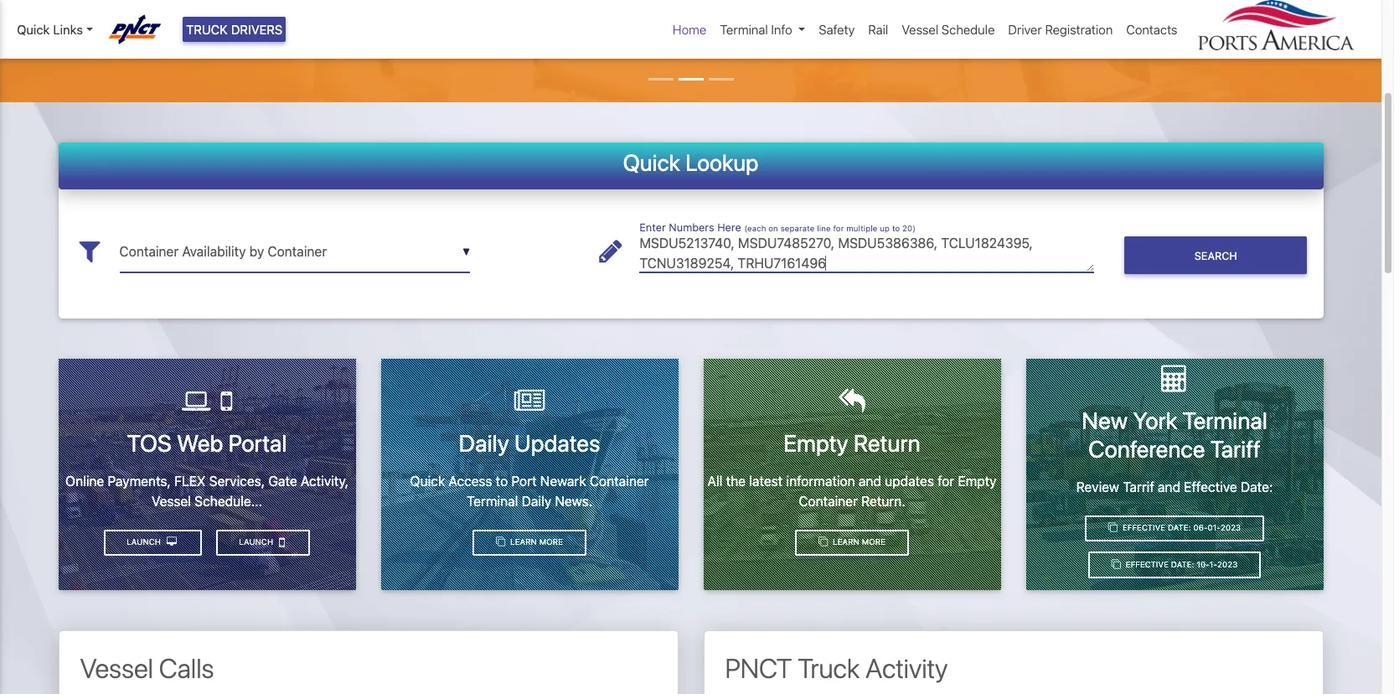 Task type: describe. For each thing, give the bounding box(es) containing it.
container inside all the latest information and updates for empty container return.
[[799, 493, 858, 508]]

vessel calls
[[80, 652, 214, 684]]

info
[[772, 22, 793, 37]]

new york terminal conference tariff
[[1082, 407, 1268, 463]]

driver
[[1009, 22, 1042, 37]]

pnct
[[725, 652, 792, 684]]

york
[[1133, 407, 1178, 434]]

terminal info
[[720, 22, 793, 37]]

activity,
[[301, 473, 349, 488]]

1 launch link from the left
[[216, 529, 310, 556]]

terminal info link
[[714, 13, 813, 46]]

effective for effective date: 06-01-2023
[[1123, 523, 1166, 532]]

lookup
[[686, 149, 759, 176]]

pnct's
[[207, 0, 251, 0]]

quick lookup
[[623, 149, 759, 176]]

for inside all the latest information and updates for empty container return.
[[938, 473, 955, 488]]

safety
[[819, 22, 855, 37]]

contacts
[[1127, 22, 1178, 37]]

online
[[65, 473, 104, 488]]

all the latest information and updates for empty container return.
[[708, 473, 997, 508]]

tarrif
[[1123, 479, 1155, 494]]

up
[[880, 224, 890, 233]]

add
[[366, 0, 389, 0]]

total
[[254, 0, 279, 0]]

expansion
[[282, 0, 342, 0]]

empty return
[[784, 429, 921, 457]]

pnct truck activity
[[725, 652, 948, 684]]

calls
[[159, 652, 214, 684]]

launch for mobile "icon"
[[239, 538, 276, 547]]

teu's
[[450, 0, 484, 0]]

desktop image
[[167, 537, 177, 547]]

separate
[[781, 224, 815, 233]]

pnct's total expansion will add 1.0 million teu's of capacity,                                 effectively adding an additional terminal to the port of ny/nj.
[[207, 0, 825, 21]]

quick links
[[17, 22, 83, 37]]

terminal inside new york terminal conference tariff
[[1183, 407, 1268, 434]]

2 launch link from the left
[[104, 529, 202, 556]]

learn more link for updates
[[473, 529, 586, 556]]

driver registration link
[[1002, 13, 1120, 46]]

links
[[53, 22, 83, 37]]

0 vertical spatial date:
[[1241, 479, 1274, 494]]

clone image for daily
[[496, 537, 506, 547]]

quick links link
[[17, 20, 93, 39]]

latest
[[750, 473, 783, 488]]

line
[[817, 224, 831, 233]]

0 vertical spatial effective
[[1185, 479, 1238, 494]]

tos
[[127, 429, 172, 457]]

(each
[[745, 224, 766, 233]]

return
[[854, 429, 921, 457]]

port inside 'quick access to port newark container terminal daily news.'
[[512, 473, 537, 488]]

1 horizontal spatial and
[[1158, 479, 1181, 494]]

information
[[787, 473, 856, 488]]

home link
[[666, 13, 714, 46]]

0 horizontal spatial empty
[[784, 429, 849, 457]]

ny/nj.
[[249, 6, 288, 21]]

empty inside all the latest information and updates for empty container return.
[[958, 473, 997, 488]]

effective date: 10-1-2023 link
[[1089, 552, 1261, 578]]

terminal
[[741, 0, 788, 0]]

all
[[708, 473, 723, 488]]

more for updates
[[539, 538, 563, 547]]

online payments, flex services, gate activity, vessel schedule...
[[65, 473, 349, 508]]

additional
[[681, 0, 738, 0]]

registration
[[1046, 22, 1113, 37]]

the inside pnct's total expansion will add 1.0 million teu's of capacity,                                 effectively adding an additional terminal to the port of ny/nj.
[[806, 0, 825, 0]]

schedule...
[[195, 493, 262, 508]]

gate
[[269, 473, 297, 488]]

truck drivers link
[[183, 17, 286, 42]]

06-
[[1194, 523, 1208, 532]]

more for return
[[862, 538, 886, 547]]

tariff
[[1211, 435, 1262, 463]]

vessel schedule link
[[895, 13, 1002, 46]]

quick for quick access to port newark container terminal daily news.
[[410, 473, 445, 488]]

learn more link for return
[[796, 529, 909, 556]]

1.0
[[392, 0, 407, 0]]

0 vertical spatial daily
[[459, 429, 509, 457]]

rail
[[869, 22, 889, 37]]

conference
[[1089, 435, 1206, 463]]

updates
[[885, 473, 935, 488]]

daily inside 'quick access to port newark container terminal daily news.'
[[522, 493, 552, 508]]

multiple
[[847, 224, 878, 233]]

clone image for empty
[[819, 537, 828, 547]]

0 vertical spatial terminal
[[720, 22, 768, 37]]

activity
[[866, 652, 948, 684]]

newark
[[540, 473, 586, 488]]

1-
[[1210, 560, 1218, 569]]

million
[[410, 0, 447, 0]]

enter
[[640, 221, 666, 234]]

learn for updates
[[510, 538, 537, 547]]

rail link
[[862, 13, 895, 46]]

2023 for 01-
[[1221, 523, 1242, 532]]

effective for effective date: 10-1-2023
[[1126, 560, 1169, 569]]



Task type: locate. For each thing, give the bounding box(es) containing it.
enter numbers here (each on separate line for multiple up to 20)
[[640, 221, 916, 234]]

launch for desktop image
[[127, 538, 163, 547]]

date: left 06-
[[1168, 523, 1192, 532]]

access
[[449, 473, 492, 488]]

news.
[[555, 493, 593, 508]]

1 learn more link from the left
[[473, 529, 586, 556]]

0 vertical spatial the
[[806, 0, 825, 0]]

10-
[[1197, 560, 1210, 569]]

1 horizontal spatial the
[[806, 0, 825, 0]]

1 vertical spatial daily
[[522, 493, 552, 508]]

web
[[177, 429, 223, 457]]

date: for 01-
[[1168, 523, 1192, 532]]

daily updates
[[459, 429, 600, 457]]

0 vertical spatial to
[[791, 0, 803, 0]]

launch left desktop image
[[127, 538, 163, 547]]

the up 'safety'
[[806, 0, 825, 0]]

1 vertical spatial quick
[[623, 149, 681, 176]]

effective inside effective date: 06-01-2023 'link'
[[1123, 523, 1166, 532]]

1 horizontal spatial daily
[[522, 493, 552, 508]]

2023 right 10-
[[1218, 560, 1238, 569]]

here
[[718, 221, 742, 234]]

0 vertical spatial empty
[[784, 429, 849, 457]]

vessel left calls
[[80, 652, 153, 684]]

to right terminal
[[791, 0, 803, 0]]

an
[[664, 0, 678, 0]]

to inside pnct's total expansion will add 1.0 million teu's of capacity,                                 effectively adding an additional terminal to the port of ny/nj.
[[791, 0, 803, 0]]

effective date: 06-01-2023 link
[[1086, 515, 1265, 542]]

schedule
[[942, 22, 995, 37]]

date: for 1-
[[1172, 560, 1195, 569]]

2 learn from the left
[[833, 538, 860, 547]]

search
[[1195, 250, 1238, 262]]

1 vertical spatial terminal
[[1183, 407, 1268, 434]]

container up news.
[[590, 473, 649, 488]]

0 horizontal spatial learn more
[[508, 538, 563, 547]]

daily up "access"
[[459, 429, 509, 457]]

updates
[[515, 429, 600, 457]]

flex
[[174, 473, 206, 488]]

0 horizontal spatial clone image
[[496, 537, 506, 547]]

payments,
[[108, 473, 171, 488]]

daily down newark
[[522, 493, 552, 508]]

vessel schedule
[[902, 22, 995, 37]]

2023 right 06-
[[1221, 523, 1242, 532]]

quick inside 'quick access to port newark container terminal daily news.'
[[410, 473, 445, 488]]

0 horizontal spatial port
[[207, 6, 231, 21]]

effective date: 10-1-2023
[[1124, 560, 1238, 569]]

0 vertical spatial port
[[207, 6, 231, 21]]

and up return.
[[859, 473, 882, 488]]

0 vertical spatial vessel
[[902, 22, 939, 37]]

quick
[[17, 22, 50, 37], [623, 149, 681, 176], [410, 473, 445, 488]]

learn more link down all the latest information and updates for empty container return.
[[796, 529, 909, 556]]

2 vertical spatial effective
[[1126, 560, 1169, 569]]

review
[[1077, 479, 1120, 494]]

quick up the enter
[[623, 149, 681, 176]]

terminal up tariff in the bottom right of the page
[[1183, 407, 1268, 434]]

effective right clone image
[[1123, 523, 1166, 532]]

0 horizontal spatial and
[[859, 473, 882, 488]]

truck drivers
[[186, 22, 283, 37]]

0 horizontal spatial quick
[[17, 22, 50, 37]]

vessel down flex
[[152, 493, 191, 508]]

0 vertical spatial quick
[[17, 22, 50, 37]]

2 vertical spatial to
[[496, 473, 508, 488]]

launch link down schedule...
[[216, 529, 310, 556]]

1 vertical spatial 2023
[[1218, 560, 1238, 569]]

home
[[673, 22, 707, 37]]

effectively
[[557, 0, 617, 0]]

2023 for 1-
[[1218, 560, 1238, 569]]

1 vertical spatial container
[[799, 493, 858, 508]]

learn more link
[[473, 529, 586, 556], [796, 529, 909, 556]]

for right updates
[[938, 473, 955, 488]]

port
[[207, 6, 231, 21], [512, 473, 537, 488]]

to right "access"
[[496, 473, 508, 488]]

2 vertical spatial vessel
[[80, 652, 153, 684]]

1 more from the left
[[539, 538, 563, 547]]

clone image down all the latest information and updates for empty container return.
[[819, 537, 828, 547]]

1 horizontal spatial of
[[487, 0, 499, 0]]

0 horizontal spatial terminal
[[467, 493, 518, 508]]

0 horizontal spatial launch link
[[104, 529, 202, 556]]

learn for return
[[833, 538, 860, 547]]

vessel inside online payments, flex services, gate activity, vessel schedule...
[[152, 493, 191, 508]]

1 vertical spatial of
[[234, 6, 246, 21]]

port inside pnct's total expansion will add 1.0 million teu's of capacity,                                 effectively adding an additional terminal to the port of ny/nj.
[[207, 6, 231, 21]]

0 vertical spatial truck
[[186, 22, 228, 37]]

of
[[487, 0, 499, 0], [234, 6, 246, 21]]

2 vertical spatial date:
[[1172, 560, 1195, 569]]

on
[[769, 224, 779, 233]]

quick for quick lookup
[[623, 149, 681, 176]]

1 vertical spatial for
[[938, 473, 955, 488]]

search button
[[1125, 237, 1308, 274]]

0 horizontal spatial launch
[[127, 538, 163, 547]]

clone image down 'quick access to port newark container terminal daily news.'
[[496, 537, 506, 547]]

1 horizontal spatial empty
[[958, 473, 997, 488]]

1 vertical spatial the
[[726, 473, 746, 488]]

▼
[[463, 246, 470, 258]]

2 horizontal spatial to
[[893, 224, 900, 233]]

vessel for calls
[[80, 652, 153, 684]]

empty right updates
[[958, 473, 997, 488]]

contacts link
[[1120, 13, 1185, 46]]

capacity,
[[502, 0, 554, 0]]

1 horizontal spatial for
[[938, 473, 955, 488]]

2 more from the left
[[862, 538, 886, 547]]

for right line
[[834, 224, 844, 233]]

services,
[[209, 473, 265, 488]]

launch link
[[216, 529, 310, 556], [104, 529, 202, 556]]

the right all
[[726, 473, 746, 488]]

to inside 'quick access to port newark container terminal daily news.'
[[496, 473, 508, 488]]

adding
[[620, 0, 661, 0]]

1 horizontal spatial container
[[799, 493, 858, 508]]

0 horizontal spatial daily
[[459, 429, 509, 457]]

1 vertical spatial truck
[[798, 652, 860, 684]]

more down news.
[[539, 538, 563, 547]]

quick left links
[[17, 22, 50, 37]]

truck down pnct's
[[186, 22, 228, 37]]

date: down tariff in the bottom right of the page
[[1241, 479, 1274, 494]]

learn more down return.
[[831, 538, 886, 547]]

numbers
[[669, 221, 715, 234]]

2 learn more link from the left
[[796, 529, 909, 556]]

1 horizontal spatial truck
[[798, 652, 860, 684]]

2 horizontal spatial terminal
[[1183, 407, 1268, 434]]

1 horizontal spatial to
[[791, 0, 803, 0]]

date:
[[1241, 479, 1274, 494], [1168, 523, 1192, 532], [1172, 560, 1195, 569]]

1 horizontal spatial learn more
[[831, 538, 886, 547]]

2 learn more from the left
[[831, 538, 886, 547]]

and inside all the latest information and updates for empty container return.
[[859, 473, 882, 488]]

1 horizontal spatial port
[[512, 473, 537, 488]]

2 horizontal spatial clone image
[[1112, 560, 1121, 569]]

vessel inside vessel schedule link
[[902, 22, 939, 37]]

0 horizontal spatial to
[[496, 473, 508, 488]]

safety link
[[813, 13, 862, 46]]

vessel right rail at the top of page
[[902, 22, 939, 37]]

20)
[[903, 224, 916, 233]]

1 horizontal spatial quick
[[410, 473, 445, 488]]

clone image inside effective date: 10-1-2023 link
[[1112, 560, 1121, 569]]

learn more down 'quick access to port newark container terminal daily news.'
[[508, 538, 563, 547]]

quick for quick links
[[17, 22, 50, 37]]

0 vertical spatial container
[[590, 473, 649, 488]]

of up truck drivers
[[234, 6, 246, 21]]

empty
[[784, 429, 849, 457], [958, 473, 997, 488]]

port down the daily updates
[[512, 473, 537, 488]]

0 horizontal spatial more
[[539, 538, 563, 547]]

to inside enter numbers here (each on separate line for multiple up to 20)
[[893, 224, 900, 233]]

1 vertical spatial effective
[[1123, 523, 1166, 532]]

0 horizontal spatial truck
[[186, 22, 228, 37]]

for inside enter numbers here (each on separate line for multiple up to 20)
[[834, 224, 844, 233]]

review tarrif and effective date:
[[1077, 479, 1274, 494]]

date: left 10-
[[1172, 560, 1195, 569]]

effective down effective date: 06-01-2023 'link'
[[1126, 560, 1169, 569]]

1 learn more from the left
[[508, 538, 563, 547]]

and right tarrif
[[1158, 479, 1181, 494]]

learn more for updates
[[508, 538, 563, 547]]

the
[[806, 0, 825, 0], [726, 473, 746, 488]]

1 vertical spatial vessel
[[152, 493, 191, 508]]

learn down 'quick access to port newark container terminal daily news.'
[[510, 538, 537, 547]]

0 horizontal spatial for
[[834, 224, 844, 233]]

portal
[[228, 429, 287, 457]]

learn down all the latest information and updates for empty container return.
[[833, 538, 860, 547]]

of right the teu's
[[487, 0, 499, 0]]

1 vertical spatial empty
[[958, 473, 997, 488]]

more
[[539, 538, 563, 547], [862, 538, 886, 547]]

to right up
[[893, 224, 900, 233]]

mobile image
[[279, 535, 285, 549]]

clone image
[[496, 537, 506, 547], [819, 537, 828, 547], [1112, 560, 1121, 569]]

new
[[1082, 407, 1128, 434]]

effective inside effective date: 10-1-2023 link
[[1126, 560, 1169, 569]]

learn more link down 'quick access to port newark container terminal daily news.'
[[473, 529, 586, 556]]

launch link down the payments,
[[104, 529, 202, 556]]

terminal down terminal
[[720, 22, 768, 37]]

1 horizontal spatial more
[[862, 538, 886, 547]]

2023 inside 'link'
[[1221, 523, 1242, 532]]

1 launch from the left
[[239, 538, 276, 547]]

more down return.
[[862, 538, 886, 547]]

0 vertical spatial for
[[834, 224, 844, 233]]

1 vertical spatial to
[[893, 224, 900, 233]]

01-
[[1208, 523, 1221, 532]]

None text field
[[119, 232, 470, 273], [640, 232, 1095, 273], [119, 232, 470, 273], [640, 232, 1095, 273]]

1 horizontal spatial clone image
[[819, 537, 828, 547]]

1 vertical spatial port
[[512, 473, 537, 488]]

empty up information
[[784, 429, 849, 457]]

1 horizontal spatial launch
[[239, 538, 276, 547]]

0 horizontal spatial learn more link
[[473, 529, 586, 556]]

terminal inside 'quick access to port newark container terminal daily news.'
[[467, 493, 518, 508]]

truck right the pnct
[[798, 652, 860, 684]]

2 horizontal spatial quick
[[623, 149, 681, 176]]

daily
[[459, 429, 509, 457], [522, 493, 552, 508]]

container inside 'quick access to port newark container terminal daily news.'
[[590, 473, 649, 488]]

tos web portal
[[127, 429, 287, 457]]

1 horizontal spatial launch link
[[216, 529, 310, 556]]

0 horizontal spatial of
[[234, 6, 246, 21]]

effective up 01-
[[1185, 479, 1238, 494]]

2 vertical spatial quick
[[410, 473, 445, 488]]

0 vertical spatial 2023
[[1221, 523, 1242, 532]]

terminal down "access"
[[467, 493, 518, 508]]

quick left "access"
[[410, 473, 445, 488]]

2 vertical spatial terminal
[[467, 493, 518, 508]]

learn more for return
[[831, 538, 886, 547]]

1 learn from the left
[[510, 538, 537, 547]]

clone image down clone image
[[1112, 560, 1121, 569]]

0 horizontal spatial container
[[590, 473, 649, 488]]

the inside all the latest information and updates for empty container return.
[[726, 473, 746, 488]]

port down pnct's
[[207, 6, 231, 21]]

drivers
[[231, 22, 283, 37]]

1 horizontal spatial learn
[[833, 538, 860, 547]]

return.
[[862, 493, 906, 508]]

2023
[[1221, 523, 1242, 532], [1218, 560, 1238, 569]]

date: inside 'link'
[[1168, 523, 1192, 532]]

truck
[[186, 22, 228, 37], [798, 652, 860, 684]]

vessel for schedule
[[902, 22, 939, 37]]

clone image
[[1109, 523, 1118, 532]]

quick access to port newark container terminal daily news.
[[410, 473, 649, 508]]

effective date: 06-01-2023
[[1121, 523, 1242, 532]]

launch left mobile "icon"
[[239, 538, 276, 547]]

0 vertical spatial of
[[487, 0, 499, 0]]

2 launch from the left
[[127, 538, 163, 547]]

will
[[345, 0, 363, 0]]

0 horizontal spatial the
[[726, 473, 746, 488]]

vessel
[[902, 22, 939, 37], [152, 493, 191, 508], [80, 652, 153, 684]]

driver registration
[[1009, 22, 1113, 37]]

container down information
[[799, 493, 858, 508]]

1 horizontal spatial learn more link
[[796, 529, 909, 556]]

1 horizontal spatial terminal
[[720, 22, 768, 37]]

container
[[590, 473, 649, 488], [799, 493, 858, 508]]

0 horizontal spatial learn
[[510, 538, 537, 547]]

1 vertical spatial date:
[[1168, 523, 1192, 532]]



Task type: vqa. For each thing, say whether or not it's contained in the screenshot.
the topmost Be
no



